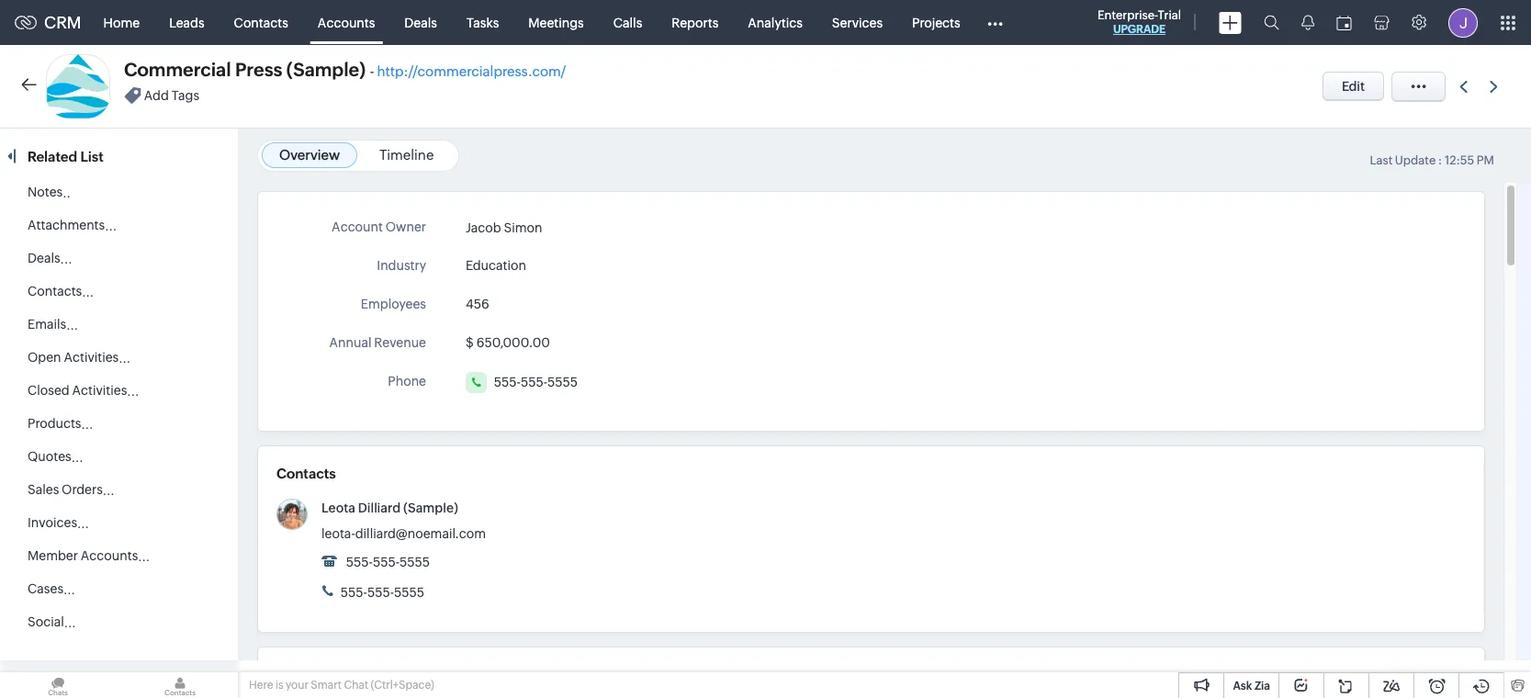 Task type: describe. For each thing, give the bounding box(es) containing it.
edit button
[[1323, 72, 1385, 101]]

chat
[[344, 679, 369, 692]]

... for cases
[[63, 583, 75, 597]]

products link
[[28, 416, 81, 431]]

closed activities link
[[28, 383, 127, 398]]

quotes link
[[28, 449, 71, 464]]

services
[[832, 15, 883, 30]]

show
[[277, 660, 313, 675]]

(sample) for press
[[287, 59, 366, 80]]

0 horizontal spatial contacts link
[[28, 284, 82, 299]]

education
[[466, 258, 526, 273]]

smart
[[311, 679, 342, 692]]

meetings
[[529, 15, 584, 30]]

search element
[[1253, 0, 1291, 45]]

reports
[[672, 15, 719, 30]]

last
[[1371, 153, 1393, 167]]

attachments link
[[28, 218, 105, 232]]

... for deals
[[60, 253, 72, 266]]

ask zia
[[1234, 680, 1271, 693]]

http://commercialpress.com/
[[377, 63, 566, 79]]

industry
[[377, 258, 426, 273]]

signals image
[[1302, 15, 1315, 30]]

analytics link
[[734, 0, 818, 45]]

accounts inside member accounts ...
[[81, 549, 138, 563]]

previous record image
[[1460, 80, 1468, 92]]

here is your smart chat (ctrl+space)
[[249, 679, 434, 692]]

next record image
[[1491, 80, 1502, 92]]

leota-dilliard@noemail.com
[[322, 527, 486, 541]]

... for emails
[[66, 319, 78, 333]]

home link
[[89, 0, 155, 45]]

commercial
[[124, 59, 231, 80]]

cases
[[28, 582, 63, 596]]

add
[[144, 89, 169, 103]]

list
[[80, 149, 104, 164]]

show details link
[[277, 660, 362, 675]]

open activities link
[[28, 350, 119, 365]]

add tags
[[144, 89, 199, 103]]

deals ...
[[28, 251, 72, 266]]

related list
[[28, 149, 107, 164]]

... inside sales orders ...
[[103, 484, 115, 498]]

..
[[63, 186, 71, 200]]

products
[[28, 416, 81, 431]]

crm
[[44, 13, 81, 32]]

invoices ...
[[28, 516, 89, 531]]

crm link
[[15, 13, 81, 32]]

2 vertical spatial 555-555-5555
[[338, 585, 425, 600]]

create menu image
[[1219, 11, 1242, 34]]

signals element
[[1291, 0, 1326, 45]]

update
[[1396, 153, 1437, 167]]

456
[[466, 297, 490, 312]]

meetings link
[[514, 0, 599, 45]]

quotes ...
[[28, 449, 83, 465]]

quotes
[[28, 449, 71, 464]]

pm
[[1478, 153, 1495, 167]]

... for quotes
[[71, 451, 83, 465]]

leota-
[[322, 527, 355, 541]]

1 vertical spatial 555-555-5555
[[344, 555, 430, 570]]

social ...
[[28, 615, 76, 630]]

social
[[28, 615, 64, 629]]

leota
[[322, 501, 356, 516]]

profile image
[[1449, 8, 1479, 37]]

revenue
[[374, 335, 426, 350]]

edit
[[1343, 79, 1366, 94]]

reports link
[[657, 0, 734, 45]]

overview
[[279, 147, 340, 163]]

employees
[[361, 297, 426, 312]]

overview link
[[279, 147, 340, 163]]

account
[[332, 220, 383, 234]]

is
[[276, 679, 284, 692]]

cases link
[[28, 582, 63, 596]]

home
[[103, 15, 140, 30]]

open
[[28, 350, 61, 365]]

products ...
[[28, 416, 93, 432]]

... for contacts
[[82, 286, 94, 299]]

your
[[286, 679, 309, 692]]

attachments ...
[[28, 218, 117, 233]]

0 vertical spatial 5555
[[548, 375, 578, 390]]

2 vertical spatial 5555
[[394, 585, 425, 600]]

... inside member accounts ...
[[138, 550, 150, 564]]

tasks
[[467, 15, 499, 30]]

0 vertical spatial contacts
[[234, 15, 288, 30]]

here
[[249, 679, 273, 692]]

dilliard@noemail.com
[[355, 527, 486, 541]]

accounts link
[[303, 0, 390, 45]]

http://commercialpress.com/ link
[[377, 63, 566, 79]]

orders
[[62, 482, 103, 497]]

:
[[1439, 153, 1443, 167]]

profile element
[[1438, 0, 1490, 45]]

... inside open activities ...
[[119, 352, 131, 366]]

1 horizontal spatial accounts
[[318, 15, 375, 30]]

invoices
[[28, 516, 77, 530]]



Task type: locate. For each thing, give the bounding box(es) containing it.
search image
[[1264, 15, 1280, 30]]

deals
[[405, 15, 437, 30], [28, 251, 60, 266]]

1 vertical spatial contacts link
[[28, 284, 82, 299]]

member accounts ...
[[28, 549, 150, 564]]

... for attachments
[[105, 219, 117, 233]]

activities for closed activities
[[72, 383, 127, 398]]

0 vertical spatial accounts
[[318, 15, 375, 30]]

details
[[316, 660, 362, 675]]

0 vertical spatial activities
[[64, 350, 119, 365]]

1 horizontal spatial (sample)
[[403, 501, 458, 516]]

jacob simon
[[466, 221, 543, 236]]

2 vertical spatial contacts
[[277, 466, 336, 482]]

... for social
[[64, 616, 76, 630]]

12:55
[[1445, 153, 1475, 167]]

deals inside the deals ...
[[28, 251, 60, 266]]

activities for open activities
[[64, 350, 119, 365]]

... inside the social ...
[[64, 616, 76, 630]]

... inside contacts ...
[[82, 286, 94, 299]]

0 horizontal spatial (sample)
[[287, 59, 366, 80]]

timeline
[[380, 147, 434, 163]]

contacts up leota
[[277, 466, 336, 482]]

commercial press (sample) - http://commercialpress.com/
[[124, 59, 566, 80]]

dilliard
[[358, 501, 401, 516]]

0 horizontal spatial deals
[[28, 251, 60, 266]]

press
[[235, 59, 283, 80]]

leads
[[169, 15, 205, 30]]

5555 down leota-dilliard@noemail.com at the left of page
[[394, 585, 425, 600]]

... inside emails ...
[[66, 319, 78, 333]]

activities
[[64, 350, 119, 365], [72, 383, 127, 398]]

0 horizontal spatial deals link
[[28, 251, 60, 266]]

555-555-5555 down 650,000.00
[[494, 375, 578, 390]]

chats image
[[0, 673, 116, 698]]

0 vertical spatial deals link
[[390, 0, 452, 45]]

accounts
[[318, 15, 375, 30], [81, 549, 138, 563]]

emails link
[[28, 317, 66, 332]]

contacts image
[[122, 673, 238, 698]]

650,000.00
[[477, 335, 550, 350]]

calendar image
[[1337, 15, 1353, 30]]

sales orders link
[[28, 482, 103, 497]]

Other Modules field
[[976, 8, 1015, 37]]

projects
[[913, 15, 961, 30]]

0 vertical spatial 555-555-5555
[[494, 375, 578, 390]]

sales
[[28, 482, 59, 497]]

1 vertical spatial deals link
[[28, 251, 60, 266]]

... inside cases ...
[[63, 583, 75, 597]]

contacts
[[234, 15, 288, 30], [28, 284, 82, 299], [277, 466, 336, 482]]

show details
[[277, 660, 362, 675]]

deals link up contacts ...
[[28, 251, 60, 266]]

deals up contacts ...
[[28, 251, 60, 266]]

1 vertical spatial contacts
[[28, 284, 82, 299]]

leota dilliard (sample)
[[322, 501, 458, 516]]

contacts link down the deals ...
[[28, 284, 82, 299]]

open activities ...
[[28, 350, 131, 366]]

0 vertical spatial contacts link
[[219, 0, 303, 45]]

account owner
[[332, 220, 426, 234]]

annual
[[329, 335, 372, 350]]

leads link
[[155, 0, 219, 45]]

owner
[[386, 220, 426, 234]]

activities up the closed activities ...
[[64, 350, 119, 365]]

enterprise-
[[1098, 8, 1158, 22]]

(sample) for dilliard
[[403, 501, 458, 516]]

zia
[[1255, 680, 1271, 693]]

member accounts link
[[28, 549, 138, 563]]

(ctrl+space)
[[371, 679, 434, 692]]

member
[[28, 549, 78, 563]]

$
[[466, 335, 474, 350]]

projects link
[[898, 0, 976, 45]]

0 horizontal spatial accounts
[[81, 549, 138, 563]]

annual revenue
[[329, 335, 426, 350]]

$  650,000.00
[[466, 335, 550, 350]]

leota dilliard (sample) link
[[322, 501, 458, 516]]

5555 down 650,000.00
[[548, 375, 578, 390]]

... inside the deals ...
[[60, 253, 72, 266]]

1 horizontal spatial contacts link
[[219, 0, 303, 45]]

social link
[[28, 615, 64, 629]]

contacts inside contacts ...
[[28, 284, 82, 299]]

(sample) up dilliard@noemail.com
[[403, 501, 458, 516]]

closed
[[28, 383, 70, 398]]

create menu element
[[1208, 0, 1253, 45]]

... inside the closed activities ...
[[127, 385, 139, 399]]

upgrade
[[1114, 23, 1166, 36]]

contacts link up press
[[219, 0, 303, 45]]

analytics
[[748, 15, 803, 30]]

1 vertical spatial 5555
[[400, 555, 430, 570]]

1 vertical spatial accounts
[[81, 549, 138, 563]]

-
[[370, 63, 374, 79]]

calls
[[614, 15, 643, 30]]

accounts right member
[[81, 549, 138, 563]]

cases ...
[[28, 582, 75, 597]]

deals for deals ...
[[28, 251, 60, 266]]

555-555-5555
[[494, 375, 578, 390], [344, 555, 430, 570], [338, 585, 425, 600]]

related
[[28, 149, 77, 164]]

5555 down dilliard@noemail.com
[[400, 555, 430, 570]]

attachments
[[28, 218, 105, 232]]

... inside "invoices ..."
[[77, 517, 89, 531]]

deals link
[[390, 0, 452, 45], [28, 251, 60, 266]]

... for invoices
[[77, 517, 89, 531]]

deals for deals
[[405, 15, 437, 30]]

activities down open activities ... in the left of the page
[[72, 383, 127, 398]]

... inside attachments ...
[[105, 219, 117, 233]]

emails
[[28, 317, 66, 332]]

deals link left tasks
[[390, 0, 452, 45]]

tags
[[172, 89, 199, 103]]

555-555-5555 down "leota-dilliard@noemail.com" link
[[338, 585, 425, 600]]

(sample) left the -
[[287, 59, 366, 80]]

0 vertical spatial deals
[[405, 15, 437, 30]]

services link
[[818, 0, 898, 45]]

enterprise-trial upgrade
[[1098, 8, 1182, 36]]

simon
[[504, 221, 543, 236]]

phone
[[388, 374, 426, 389]]

activities inside open activities ...
[[64, 350, 119, 365]]

deals left tasks
[[405, 15, 437, 30]]

contacts link
[[219, 0, 303, 45], [28, 284, 82, 299]]

... inside quotes ...
[[71, 451, 83, 465]]

1 vertical spatial activities
[[72, 383, 127, 398]]

1 vertical spatial deals
[[28, 251, 60, 266]]

1 horizontal spatial deals link
[[390, 0, 452, 45]]

1 vertical spatial (sample)
[[403, 501, 458, 516]]

1 horizontal spatial deals
[[405, 15, 437, 30]]

timeline link
[[380, 147, 434, 163]]

notes ..
[[28, 185, 71, 200]]

555-
[[494, 375, 521, 390], [521, 375, 548, 390], [346, 555, 373, 570], [373, 555, 400, 570], [341, 585, 368, 600], [368, 585, 394, 600]]

contacts ...
[[28, 284, 94, 299]]

calls link
[[599, 0, 657, 45]]

... inside products ...
[[81, 418, 93, 432]]

ask
[[1234, 680, 1253, 693]]

0 vertical spatial (sample)
[[287, 59, 366, 80]]

555-555-5555 down leota-dilliard@noemail.com at the left of page
[[344, 555, 430, 570]]

activities inside the closed activities ...
[[72, 383, 127, 398]]

contacts down the deals ...
[[28, 284, 82, 299]]

... for products
[[81, 418, 93, 432]]

last update : 12:55 pm
[[1371, 153, 1495, 167]]

contacts up press
[[234, 15, 288, 30]]

accounts up the commercial press (sample) - http://commercialpress.com/
[[318, 15, 375, 30]]

invoices link
[[28, 516, 77, 530]]

notes link
[[28, 185, 63, 199]]



Task type: vqa. For each thing, say whether or not it's contained in the screenshot.


